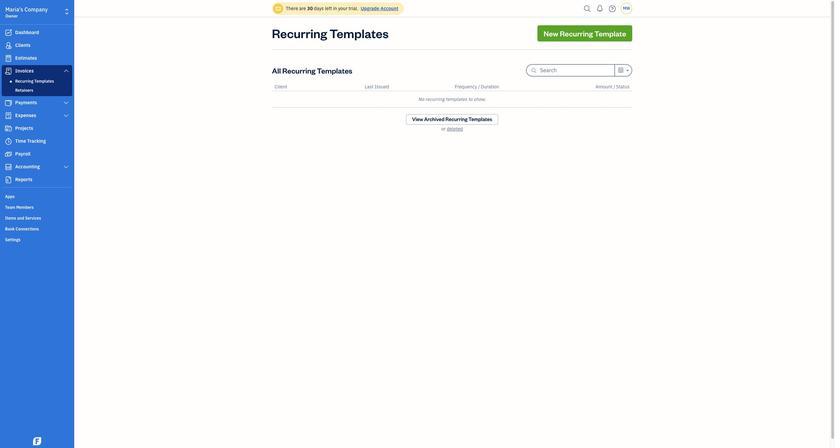 Task type: locate. For each thing, give the bounding box(es) containing it.
view archived recurring templates link
[[406, 114, 498, 125]]

trial.
[[349, 5, 358, 11]]

settings
[[5, 237, 21, 242]]

chevron large down image
[[63, 113, 69, 118]]

last issued link
[[365, 84, 389, 90]]

payment image
[[4, 100, 12, 106]]

upgrade
[[361, 5, 379, 11]]

amount / status
[[596, 84, 630, 90]]

expenses link
[[2, 110, 72, 122]]

status
[[616, 84, 630, 90]]

account
[[381, 5, 399, 11]]

left
[[325, 5, 332, 11]]

/
[[478, 84, 480, 90], [614, 84, 616, 90]]

0 vertical spatial recurring templates
[[272, 25, 389, 41]]

recurring inside recurring templates link
[[15, 79, 33, 84]]

apps link
[[2, 191, 72, 202]]

reports link
[[2, 174, 72, 186]]

connections
[[16, 226, 39, 232]]

recurring templates
[[272, 25, 389, 41], [15, 79, 54, 84]]

recurring templates down left
[[272, 25, 389, 41]]

recurring templates inside main element
[[15, 79, 54, 84]]

days
[[314, 5, 324, 11]]

time tracking link
[[2, 135, 72, 147]]

chevron large down image up reports link
[[63, 164, 69, 170]]

amount link
[[596, 84, 614, 90]]

there
[[286, 5, 298, 11]]

items
[[5, 216, 16, 221]]

deleted
[[447, 126, 463, 132]]

chevron large down image up chevron large down image
[[63, 100, 69, 106]]

recurring up deleted
[[446, 116, 468, 123]]

retainers
[[15, 88, 33, 93]]

templates
[[330, 25, 389, 41], [317, 66, 352, 75], [34, 79, 54, 84], [469, 116, 492, 123]]

0 vertical spatial chevron large down image
[[63, 68, 69, 74]]

projects link
[[2, 123, 72, 135]]

/ left duration link
[[478, 84, 480, 90]]

go to help image
[[607, 4, 618, 14]]

0 horizontal spatial /
[[478, 84, 480, 90]]

/ for status
[[614, 84, 616, 90]]

company
[[24, 6, 48, 13]]

retainers link
[[3, 86, 71, 95]]

recurring up retainers
[[15, 79, 33, 84]]

are
[[299, 5, 306, 11]]

items and services
[[5, 216, 41, 221]]

invoices link
[[2, 65, 72, 77]]

mw button
[[621, 3, 633, 14]]

2 vertical spatial chevron large down image
[[63, 164, 69, 170]]

payroll link
[[2, 148, 72, 160]]

duration link
[[481, 84, 499, 90]]

2 / from the left
[[614, 84, 616, 90]]

or
[[441, 126, 446, 132]]

/ left status link
[[614, 84, 616, 90]]

1 vertical spatial chevron large down image
[[63, 100, 69, 106]]

in
[[333, 5, 337, 11]]

1 horizontal spatial /
[[614, 84, 616, 90]]

2 chevron large down image from the top
[[63, 100, 69, 106]]

recurring
[[272, 25, 327, 41], [560, 29, 593, 38], [282, 66, 316, 75], [15, 79, 33, 84], [446, 116, 468, 123]]

notifications image
[[595, 2, 606, 15]]

there are 30 days left in your trial. upgrade account
[[286, 5, 399, 11]]

to
[[468, 96, 473, 102]]

recurring right new
[[560, 29, 593, 38]]

chevron large down image up recurring templates link
[[63, 68, 69, 74]]

chart image
[[4, 164, 12, 170]]

team members link
[[2, 202, 72, 212]]

view archived recurring templates or deleted
[[412, 116, 492, 132]]

1 vertical spatial recurring templates
[[15, 79, 54, 84]]

caretdown image
[[625, 66, 629, 75]]

expense image
[[4, 112, 12, 119]]

last
[[365, 84, 374, 90]]

status link
[[616, 84, 630, 90]]

duration
[[481, 84, 499, 90]]

client link
[[275, 84, 287, 90]]

accounting link
[[2, 161, 72, 173]]

templates inside view archived recurring templates or deleted
[[469, 116, 492, 123]]

1 chevron large down image from the top
[[63, 68, 69, 74]]

services
[[25, 216, 41, 221]]

no
[[418, 96, 424, 102]]

chevron large down image inside invoices link
[[63, 68, 69, 74]]

recurring templates up retainers 'link'
[[15, 79, 54, 84]]

client
[[275, 84, 287, 90]]

tracking
[[27, 138, 46, 144]]

clients link
[[2, 39, 72, 52]]

recurring
[[426, 96, 445, 102]]

templates inside main element
[[34, 79, 54, 84]]

projects
[[15, 125, 33, 131]]

30
[[307, 5, 313, 11]]

payments link
[[2, 97, 72, 109]]

chevron large down image
[[63, 68, 69, 74], [63, 100, 69, 106], [63, 164, 69, 170]]

3 chevron large down image from the top
[[63, 164, 69, 170]]

0 horizontal spatial recurring templates
[[15, 79, 54, 84]]

frequency / duration
[[455, 84, 499, 90]]

apps
[[5, 194, 15, 199]]

deleted link
[[447, 126, 463, 132]]

templates
[[446, 96, 467, 102]]

expenses
[[15, 112, 36, 118]]

recurring down are
[[272, 25, 327, 41]]

1 / from the left
[[478, 84, 480, 90]]

bank
[[5, 226, 15, 232]]



Task type: describe. For each thing, give the bounding box(es) containing it.
report image
[[4, 177, 12, 183]]

project image
[[4, 125, 12, 132]]

dashboard image
[[4, 29, 12, 36]]

invoices
[[15, 68, 34, 74]]

1 horizontal spatial recurring templates
[[272, 25, 389, 41]]

mw
[[623, 6, 630, 11]]

/ for duration
[[478, 84, 480, 90]]

all recurring templates
[[272, 66, 352, 75]]

view
[[412, 116, 423, 123]]

client image
[[4, 42, 12, 49]]

estimate image
[[4, 55, 12, 62]]

crown image
[[275, 5, 282, 12]]

clients
[[15, 42, 30, 48]]

no recurring templates to show.
[[418, 96, 486, 102]]

frequency link
[[455, 84, 478, 90]]

estimates
[[15, 55, 37, 61]]

dashboard link
[[2, 27, 72, 39]]

issued
[[375, 84, 389, 90]]

chevron large down image for invoices
[[63, 68, 69, 74]]

recurring templates link
[[3, 77, 71, 85]]

settings link
[[2, 235, 72, 245]]

main element
[[0, 0, 91, 448]]

recurring inside view archived recurring templates or deleted
[[446, 116, 468, 123]]

maria's company owner
[[5, 6, 48, 19]]

new recurring template
[[544, 29, 626, 38]]

items and services link
[[2, 213, 72, 223]]

chevron large down image for accounting
[[63, 164, 69, 170]]

template
[[595, 29, 626, 38]]

owner
[[5, 14, 18, 19]]

bank connections
[[5, 226, 39, 232]]

amount
[[596, 84, 613, 90]]

freshbooks image
[[32, 437, 43, 446]]

chevron large down image for payments
[[63, 100, 69, 106]]

all
[[272, 66, 281, 75]]

frequency
[[455, 84, 477, 90]]

last issued
[[365, 84, 389, 90]]

new recurring template link
[[538, 25, 633, 42]]

upgrade account link
[[360, 5, 399, 11]]

your
[[338, 5, 348, 11]]

time
[[15, 138, 26, 144]]

team
[[5, 205, 15, 210]]

reports
[[15, 177, 32, 183]]

Search text field
[[540, 65, 615, 76]]

recurring inside new recurring template link
[[560, 29, 593, 38]]

members
[[16, 205, 34, 210]]

dashboard
[[15, 29, 39, 35]]

archived
[[424, 116, 445, 123]]

estimates link
[[2, 52, 72, 64]]

accounting
[[15, 164, 40, 170]]

timer image
[[4, 138, 12, 145]]

team members
[[5, 205, 34, 210]]

money image
[[4, 151, 12, 158]]

time tracking
[[15, 138, 46, 144]]

invoice image
[[4, 68, 12, 75]]

search image
[[582, 4, 593, 14]]

maria's
[[5, 6, 23, 13]]

calendar image
[[618, 66, 624, 74]]

payments
[[15, 100, 37, 106]]

new
[[544, 29, 559, 38]]

bank connections link
[[2, 224, 72, 234]]

recurring right all
[[282, 66, 316, 75]]

payroll
[[15, 151, 30, 157]]

and
[[17, 216, 24, 221]]

show.
[[474, 96, 486, 102]]



Task type: vqa. For each thing, say whether or not it's contained in the screenshot.
Time Tracking
yes



